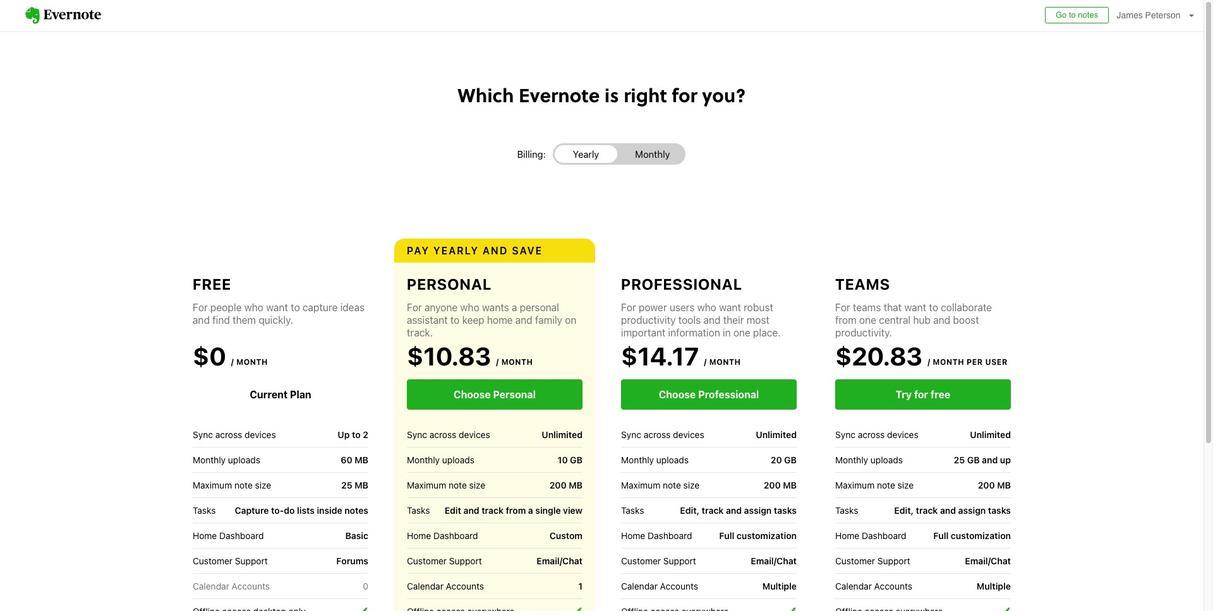 Task type: locate. For each thing, give the bounding box(es) containing it.
gb left up
[[967, 455, 980, 466]]

calendar accounts for 10 gb
[[407, 581, 484, 592]]

1 horizontal spatial full
[[933, 531, 948, 541]]

1 devices from the left
[[245, 429, 276, 440]]

200 for 20
[[764, 480, 781, 491]]

/ inside "$20.83 / month per user"
[[928, 358, 930, 367]]

calendar accounts for 20 gb
[[621, 581, 698, 592]]

to inside 'for people who want to capture ideas and find them quickly.'
[[291, 302, 300, 313]]

a right wants
[[512, 302, 517, 313]]

/ inside $14.17 / month
[[704, 358, 707, 367]]

0 horizontal spatial from
[[506, 505, 526, 516]]

200 down 25 gb and up
[[978, 480, 995, 491]]

dashboard for 60 mb
[[219, 530, 264, 541]]

1 horizontal spatial assign
[[958, 505, 986, 516]]

0 horizontal spatial full customization
[[719, 531, 797, 541]]

who inside 'for people who want to capture ideas and find them quickly.'
[[244, 302, 263, 313]]

200 mb down up
[[978, 480, 1011, 491]]

month inside $14.17 / month
[[709, 358, 741, 367]]

$14.17
[[621, 341, 699, 371]]

sync across devices down 'choose personal'
[[407, 429, 490, 440]]

for right the right
[[672, 81, 697, 108]]

and inside for teams that want to collaborate from one central hub and boost productivity.
[[933, 315, 950, 326]]

customer support for 25 gb and up
[[835, 556, 910, 566]]

2 gb from the left
[[784, 455, 797, 466]]

month inside "$20.83 / month per user"
[[933, 358, 964, 367]]

sync across devices down current at bottom
[[193, 429, 276, 440]]

size
[[255, 480, 271, 491], [469, 480, 485, 491], [683, 480, 699, 491], [898, 480, 914, 491]]

2 accounts from the left
[[446, 581, 484, 592]]

2 assign from the left
[[958, 505, 986, 516]]

customer for 20 gb
[[621, 556, 661, 566]]

monthly
[[635, 148, 670, 160], [193, 455, 226, 465], [407, 455, 440, 465], [621, 455, 654, 465], [835, 455, 868, 465]]

for for professional
[[621, 302, 636, 313]]

3 support from the left
[[663, 556, 696, 566]]

unlimited up 20
[[756, 430, 797, 440]]

4 maximum from the left
[[835, 480, 875, 491]]

sync for 10 gb
[[407, 429, 427, 440]]

200 down 10
[[549, 480, 567, 491]]

quickly.
[[259, 315, 293, 326]]

1 horizontal spatial edit,
[[894, 505, 914, 516]]

1 across from the left
[[215, 429, 242, 440]]

1 vertical spatial 25
[[341, 480, 352, 491]]

1 horizontal spatial customization
[[951, 531, 1011, 541]]

2 want from the left
[[719, 302, 741, 313]]

1 horizontal spatial choose
[[659, 389, 696, 401]]

3 uploads from the left
[[656, 455, 689, 465]]

4 accounts from the left
[[874, 581, 912, 592]]

size for 20 gb
[[683, 480, 699, 491]]

0 horizontal spatial for
[[672, 81, 697, 108]]

size for 10 gb
[[469, 480, 485, 491]]

from left single
[[506, 505, 526, 516]]

for right try
[[914, 389, 928, 401]]

mb down up
[[997, 480, 1011, 491]]

4 support from the left
[[877, 556, 910, 566]]

mb down the "60 mb"
[[355, 480, 368, 491]]

4 maximum note size from the left
[[835, 480, 914, 491]]

2 email/chat from the left
[[751, 556, 797, 567]]

edit, track and assign tasks
[[680, 505, 797, 516], [894, 505, 1011, 516]]

3 sync across devices from the left
[[621, 429, 704, 440]]

capture
[[235, 505, 269, 516]]

tasks for 10
[[407, 505, 430, 516]]

/ up 'choose personal'
[[496, 358, 499, 367]]

1 for from the left
[[193, 302, 208, 313]]

month down in
[[709, 358, 741, 367]]

want inside 'for people who want to capture ideas and find them quickly.'
[[266, 302, 288, 313]]

2 choose from the left
[[659, 389, 696, 401]]

2 monthly uploads from the left
[[407, 455, 474, 465]]

sync across devices down try
[[835, 429, 918, 440]]

peterson
[[1145, 10, 1181, 20]]

3 dashboard from the left
[[648, 530, 692, 541]]

4 month from the left
[[933, 358, 964, 367]]

calendar accounts
[[193, 581, 270, 592], [407, 581, 484, 592], [621, 581, 698, 592], [835, 581, 912, 592]]

3 month from the left
[[709, 358, 741, 367]]

calendar accounts for 25 gb and up
[[835, 581, 912, 592]]

1 horizontal spatial from
[[835, 315, 857, 326]]

1 full customization from the left
[[719, 531, 797, 541]]

/ for $14.17
[[704, 358, 707, 367]]

assign down 20
[[744, 505, 772, 516]]

3 200 from the left
[[978, 480, 995, 491]]

monthly uploads for 60 mb
[[193, 455, 260, 465]]

4 for from the left
[[835, 302, 850, 313]]

0 horizontal spatial full
[[719, 531, 734, 541]]

month
[[236, 358, 268, 367], [501, 358, 533, 367], [709, 358, 741, 367], [933, 358, 964, 367]]

0 horizontal spatial choose
[[454, 389, 491, 401]]

200 mb
[[549, 480, 582, 491], [764, 480, 797, 491], [978, 480, 1011, 491]]

tasks for 60
[[193, 505, 216, 516]]

month up personal
[[501, 358, 533, 367]]

3 want from the left
[[904, 302, 926, 313]]

1 want from the left
[[266, 302, 288, 313]]

1 horizontal spatial track
[[702, 505, 724, 516]]

customization
[[737, 531, 797, 541], [951, 531, 1011, 541]]

2 horizontal spatial gb
[[967, 455, 980, 466]]

1 horizontal spatial tasks
[[988, 505, 1011, 516]]

email/chat for 20 gb
[[751, 556, 797, 567]]

one right in
[[733, 327, 750, 339]]

2 for from the left
[[407, 302, 422, 313]]

a
[[512, 302, 517, 313], [528, 505, 533, 516]]

choose down $10.83 / month
[[454, 389, 491, 401]]

choose professional
[[659, 389, 759, 401]]

for left people
[[193, 302, 208, 313]]

to left 2
[[352, 430, 361, 440]]

for inside for teams that want to collaborate from one central hub and boost productivity.
[[835, 302, 850, 313]]

1 unlimited from the left
[[542, 430, 582, 440]]

current plan
[[250, 389, 311, 401]]

4 tasks from the left
[[835, 505, 858, 516]]

sync across devices for 20
[[621, 429, 704, 440]]

4 uploads from the left
[[871, 455, 903, 465]]

2 track from the left
[[702, 505, 724, 516]]

3 gb from the left
[[967, 455, 980, 466]]

0 horizontal spatial edit, track and assign tasks
[[680, 505, 797, 516]]

across for 20
[[644, 429, 670, 440]]

1 calendar from the left
[[193, 581, 229, 592]]

/ up try for free button
[[928, 358, 930, 367]]

for
[[672, 81, 697, 108], [914, 389, 928, 401]]

2 horizontal spatial want
[[904, 302, 926, 313]]

1 edit, from the left
[[680, 505, 699, 516]]

sync across devices down choose professional
[[621, 429, 704, 440]]

customer support for 20 gb
[[621, 556, 696, 566]]

for
[[193, 302, 208, 313], [407, 302, 422, 313], [621, 302, 636, 313], [835, 302, 850, 313]]

0 vertical spatial 25
[[954, 455, 965, 466]]

2 month from the left
[[501, 358, 533, 367]]

2 home dashboard from the left
[[407, 530, 478, 541]]

1 maximum from the left
[[193, 480, 232, 491]]

for for teams
[[835, 302, 850, 313]]

track for 25
[[916, 505, 938, 516]]

across
[[215, 429, 242, 440], [429, 429, 456, 440], [644, 429, 670, 440], [858, 429, 885, 440]]

4 home from the left
[[835, 530, 859, 541]]

0 horizontal spatial 200
[[549, 480, 567, 491]]

devices down try
[[887, 429, 918, 440]]

2 size from the left
[[469, 480, 485, 491]]

1 horizontal spatial 25
[[954, 455, 965, 466]]

monthly for 10 gb
[[407, 455, 440, 465]]

0 horizontal spatial a
[[512, 302, 517, 313]]

0 horizontal spatial customization
[[737, 531, 797, 541]]

1 choose from the left
[[454, 389, 491, 401]]

1 horizontal spatial gb
[[784, 455, 797, 466]]

try for free
[[896, 389, 950, 401]]

0 horizontal spatial 200 mb
[[549, 480, 582, 491]]

1 sync across devices from the left
[[193, 429, 276, 440]]

3 monthly uploads from the left
[[621, 455, 689, 465]]

1 horizontal spatial full customization
[[933, 531, 1011, 541]]

family
[[535, 315, 562, 326]]

2 sync from the left
[[407, 429, 427, 440]]

1 monthly uploads from the left
[[193, 455, 260, 465]]

unlimited for 25 gb and up
[[970, 430, 1011, 440]]

maximum note size for 20
[[621, 480, 699, 491]]

3 unlimited from the left
[[970, 430, 1011, 440]]

month up current at bottom
[[236, 358, 268, 367]]

0 horizontal spatial want
[[266, 302, 288, 313]]

uploads for 60 mb
[[228, 455, 260, 465]]

devices
[[245, 429, 276, 440], [459, 429, 490, 440], [673, 429, 704, 440], [887, 429, 918, 440]]

uploads for 10 gb
[[442, 455, 474, 465]]

one down teams
[[859, 315, 876, 326]]

a for personal
[[512, 302, 517, 313]]

tasks down '20 gb'
[[774, 505, 797, 516]]

3 who from the left
[[697, 302, 716, 313]]

25 left up
[[954, 455, 965, 466]]

do
[[284, 505, 295, 516]]

to up quickly.
[[291, 302, 300, 313]]

3 note from the left
[[663, 480, 681, 491]]

for up assistant
[[407, 302, 422, 313]]

month left per
[[933, 358, 964, 367]]

support for 20 gb
[[663, 556, 696, 566]]

from
[[835, 315, 857, 326], [506, 505, 526, 516]]

0 horizontal spatial notes
[[344, 505, 368, 516]]

2 across from the left
[[429, 429, 456, 440]]

2 horizontal spatial 200
[[978, 480, 995, 491]]

3 devices from the left
[[673, 429, 704, 440]]

1 gb from the left
[[570, 455, 582, 466]]

1 uploads from the left
[[228, 455, 260, 465]]

2 horizontal spatial who
[[697, 302, 716, 313]]

mb for 25 gb and up
[[997, 480, 1011, 491]]

note for 25 gb and up
[[877, 480, 895, 491]]

multiple
[[762, 581, 797, 592], [977, 581, 1011, 592]]

choose personal
[[454, 389, 536, 401]]

ideas
[[340, 302, 365, 313]]

evernote image
[[13, 7, 114, 24]]

2 uploads from the left
[[442, 455, 474, 465]]

1 who from the left
[[244, 302, 263, 313]]

calendar for 20
[[621, 581, 658, 592]]

0 horizontal spatial unlimited
[[542, 430, 582, 440]]

for left teams
[[835, 302, 850, 313]]

1 multiple from the left
[[762, 581, 797, 592]]

2 calendar from the left
[[407, 581, 443, 592]]

4 dashboard from the left
[[862, 530, 906, 541]]

1 vertical spatial a
[[528, 505, 533, 516]]

maximum note size
[[193, 480, 271, 491], [407, 480, 485, 491], [621, 480, 699, 491], [835, 480, 914, 491]]

1 horizontal spatial for
[[914, 389, 928, 401]]

2 horizontal spatial 200 mb
[[978, 480, 1011, 491]]

1 horizontal spatial email/chat
[[751, 556, 797, 567]]

25 down 60
[[341, 480, 352, 491]]

who for personal
[[460, 302, 479, 313]]

month for $0
[[236, 358, 268, 367]]

unlimited
[[542, 430, 582, 440], [756, 430, 797, 440], [970, 430, 1011, 440]]

25 mb
[[341, 480, 368, 491]]

1 size from the left
[[255, 480, 271, 491]]

mb up view
[[569, 480, 582, 491]]

devices down choose personal button
[[459, 429, 490, 440]]

200 down 20
[[764, 480, 781, 491]]

200 mb for 10 gb
[[549, 480, 582, 491]]

professional
[[621, 275, 742, 293]]

current
[[250, 389, 288, 401]]

for inside the for power users who want robust productivity tools and their most important information in one place.
[[621, 302, 636, 313]]

month inside $0 / month
[[236, 358, 268, 367]]

a left single
[[528, 505, 533, 516]]

information
[[668, 327, 720, 339]]

and inside the for power users who want robust productivity tools and their most important information in one place.
[[703, 315, 720, 326]]

support for 10 gb
[[449, 556, 482, 566]]

edit, for 25 gb and up
[[894, 505, 914, 516]]

mb for 20 gb
[[783, 480, 797, 491]]

choose inside choose personal button
[[454, 389, 491, 401]]

across for 60
[[215, 429, 242, 440]]

customer support
[[193, 556, 268, 566], [407, 556, 482, 566], [621, 556, 696, 566], [835, 556, 910, 566]]

to right go
[[1069, 10, 1076, 20]]

4 customer support from the left
[[835, 556, 910, 566]]

for inside for anyone who wants a personal assistant to keep home and family on track.
[[407, 302, 422, 313]]

2 customization from the left
[[951, 531, 1011, 541]]

1 horizontal spatial want
[[719, 302, 741, 313]]

for for personal
[[407, 302, 422, 313]]

for teams that want to collaborate from one central hub and boost productivity.
[[835, 302, 992, 339]]

2 multiple from the left
[[977, 581, 1011, 592]]

1 sync from the left
[[193, 429, 213, 440]]

gb
[[570, 455, 582, 466], [784, 455, 797, 466], [967, 455, 980, 466]]

maximum for 10 gb
[[407, 480, 446, 491]]

for inside 'for people who want to capture ideas and find them quickly.'
[[193, 302, 208, 313]]

2 home from the left
[[407, 530, 431, 541]]

want up hub
[[904, 302, 926, 313]]

1 vertical spatial one
[[733, 327, 750, 339]]

2 tasks from the left
[[407, 505, 430, 516]]

1 horizontal spatial 200 mb
[[764, 480, 797, 491]]

3 home from the left
[[621, 530, 645, 541]]

devices for 60 mb
[[245, 429, 276, 440]]

unlimited up 25 gb and up
[[970, 430, 1011, 440]]

200 mb down '20 gb'
[[764, 480, 797, 491]]

3 across from the left
[[644, 429, 670, 440]]

month inside $10.83 / month
[[501, 358, 533, 367]]

sync for 60 mb
[[193, 429, 213, 440]]

0 horizontal spatial track
[[482, 505, 504, 516]]

who up keep
[[460, 302, 479, 313]]

want up quickly.
[[266, 302, 288, 313]]

accounts
[[232, 581, 270, 592], [446, 581, 484, 592], [660, 581, 698, 592], [874, 581, 912, 592]]

1 horizontal spatial edit, track and assign tasks
[[894, 505, 1011, 516]]

1 horizontal spatial one
[[859, 315, 876, 326]]

2 edit, track and assign tasks from the left
[[894, 505, 1011, 516]]

2 tasks from the left
[[988, 505, 1011, 516]]

25 for 25 gb and up
[[954, 455, 965, 466]]

email/chat for 10 gb
[[537, 556, 582, 567]]

2 sync across devices from the left
[[407, 429, 490, 440]]

1 vertical spatial from
[[506, 505, 526, 516]]

gb for 20
[[784, 455, 797, 466]]

that
[[884, 302, 902, 313]]

choose inside choose professional button
[[659, 389, 696, 401]]

3 track from the left
[[916, 505, 938, 516]]

4 sync from the left
[[835, 429, 855, 440]]

save
[[512, 245, 543, 257]]

hub
[[913, 315, 931, 326]]

maximum note size for 10
[[407, 480, 485, 491]]

0 horizontal spatial one
[[733, 327, 750, 339]]

3 accounts from the left
[[660, 581, 698, 592]]

1 horizontal spatial 200
[[764, 480, 781, 491]]

full customization for 20
[[719, 531, 797, 541]]

note for 20 gb
[[663, 480, 681, 491]]

home dashboard for 60 mb
[[193, 530, 264, 541]]

notes up basic
[[344, 505, 368, 516]]

0 horizontal spatial gb
[[570, 455, 582, 466]]

0 horizontal spatial assign
[[744, 505, 772, 516]]

from up productivity.
[[835, 315, 857, 326]]

1 horizontal spatial multiple
[[977, 581, 1011, 592]]

assign down 25 gb and up
[[958, 505, 986, 516]]

choose down $14.17 / month
[[659, 389, 696, 401]]

200
[[549, 480, 567, 491], [764, 480, 781, 491], [978, 480, 995, 491]]

1 vertical spatial notes
[[344, 505, 368, 516]]

place.
[[753, 327, 781, 339]]

4 customer from the left
[[835, 556, 875, 566]]

0 vertical spatial from
[[835, 315, 857, 326]]

200 mb for 25 gb and up
[[978, 480, 1011, 491]]

choose for choose professional
[[659, 389, 696, 401]]

0 vertical spatial a
[[512, 302, 517, 313]]

3 size from the left
[[683, 480, 699, 491]]

tasks down up
[[988, 505, 1011, 516]]

1 customization from the left
[[737, 531, 797, 541]]

$14.17 / month
[[621, 341, 741, 371]]

3 customer support from the left
[[621, 556, 696, 566]]

/ right $0 on the bottom left
[[231, 358, 234, 367]]

which evernote is right for you?
[[458, 81, 746, 108]]

gb right 20
[[784, 455, 797, 466]]

3 email/chat from the left
[[965, 556, 1011, 567]]

2 who from the left
[[460, 302, 479, 313]]

dashboard
[[219, 530, 264, 541], [433, 530, 478, 541], [648, 530, 692, 541], [862, 530, 906, 541]]

1 tasks from the left
[[193, 505, 216, 516]]

support for 60 mb
[[235, 556, 268, 566]]

unlimited for 20 gb
[[756, 430, 797, 440]]

for anyone who wants a personal assistant to keep home and family on track.
[[407, 302, 576, 339]]

want up their
[[719, 302, 741, 313]]

0 horizontal spatial tasks
[[774, 505, 797, 516]]

/ inside $0 / month
[[231, 358, 234, 367]]

200 mb down 10
[[549, 480, 582, 491]]

4 calendar from the left
[[835, 581, 872, 592]]

to left keep
[[450, 315, 460, 326]]

their
[[723, 315, 744, 326]]

0 horizontal spatial email/chat
[[537, 556, 582, 567]]

1 dashboard from the left
[[219, 530, 264, 541]]

right
[[624, 81, 667, 108]]

200 mb for 20 gb
[[764, 480, 797, 491]]

customer support for 10 gb
[[407, 556, 482, 566]]

power
[[639, 302, 667, 313]]

1 horizontal spatial who
[[460, 302, 479, 313]]

who inside for anyone who wants a personal assistant to keep home and family on track.
[[460, 302, 479, 313]]

1 / from the left
[[231, 358, 234, 367]]

track.
[[407, 327, 433, 339]]

3 / from the left
[[704, 358, 707, 367]]

1 horizontal spatial unlimited
[[756, 430, 797, 440]]

1 assign from the left
[[744, 505, 772, 516]]

2 full customization from the left
[[933, 531, 1011, 541]]

2 horizontal spatial unlimited
[[970, 430, 1011, 440]]

email/chat for 25 gb and up
[[965, 556, 1011, 567]]

2 customer support from the left
[[407, 556, 482, 566]]

one
[[859, 315, 876, 326], [733, 327, 750, 339]]

devices down choose professional
[[673, 429, 704, 440]]

/ inside $10.83 / month
[[496, 358, 499, 367]]

want inside the for power users who want robust productivity tools and their most important information in one place.
[[719, 302, 741, 313]]

uploads for 25 gb and up
[[871, 455, 903, 465]]

mb down '20 gb'
[[783, 480, 797, 491]]

sync across devices
[[193, 429, 276, 440], [407, 429, 490, 440], [621, 429, 704, 440], [835, 429, 918, 440]]

home dashboard for 10 gb
[[407, 530, 478, 541]]

choose professional button
[[621, 380, 797, 410]]

unlimited up 10
[[542, 430, 582, 440]]

2 note from the left
[[449, 480, 467, 491]]

and
[[193, 315, 210, 326], [515, 315, 532, 326], [703, 315, 720, 326], [933, 315, 950, 326], [982, 455, 998, 466], [463, 505, 479, 516], [726, 505, 742, 516], [940, 505, 956, 516]]

personal
[[493, 389, 536, 401]]

to-
[[271, 505, 284, 516]]

1 horizontal spatial a
[[528, 505, 533, 516]]

2 maximum from the left
[[407, 480, 446, 491]]

capture to-do lists inside notes
[[235, 505, 368, 516]]

1 horizontal spatial notes
[[1078, 10, 1098, 20]]

unlimited for 10 gb
[[542, 430, 582, 440]]

anyone
[[425, 302, 458, 313]]

who up them at the bottom of the page
[[244, 302, 263, 313]]

/ down information
[[704, 358, 707, 367]]

0 horizontal spatial 25
[[341, 480, 352, 491]]

2 200 mb from the left
[[764, 480, 797, 491]]

home dashboard
[[193, 530, 264, 541], [407, 530, 478, 541], [621, 530, 692, 541], [835, 530, 906, 541]]

1 customer support from the left
[[193, 556, 268, 566]]

dashboard for 25 gb and up
[[862, 530, 906, 541]]

maximum
[[193, 480, 232, 491], [407, 480, 446, 491], [621, 480, 660, 491], [835, 480, 875, 491]]

gb right 10
[[570, 455, 582, 466]]

1 home from the left
[[193, 530, 217, 541]]

2 horizontal spatial email/chat
[[965, 556, 1011, 567]]

3 customer from the left
[[621, 556, 661, 566]]

0 vertical spatial one
[[859, 315, 876, 326]]

tasks for 20 gb
[[774, 505, 797, 516]]

want inside for teams that want to collaborate from one central hub and boost productivity.
[[904, 302, 926, 313]]

a inside for anyone who wants a personal assistant to keep home and family on track.
[[512, 302, 517, 313]]

edit,
[[680, 505, 699, 516], [894, 505, 914, 516]]

3 maximum from the left
[[621, 480, 660, 491]]

who up 'tools'
[[697, 302, 716, 313]]

teams
[[853, 302, 881, 313]]

2 horizontal spatial track
[[916, 505, 938, 516]]

gb for 10
[[570, 455, 582, 466]]

0 horizontal spatial who
[[244, 302, 263, 313]]

1 track from the left
[[482, 505, 504, 516]]

2 customer from the left
[[407, 556, 447, 566]]

0 horizontal spatial edit,
[[680, 505, 699, 516]]

and inside for anyone who wants a personal assistant to keep home and family on track.
[[515, 315, 532, 326]]

1 note from the left
[[234, 480, 253, 491]]

one inside for teams that want to collaborate from one central hub and boost productivity.
[[859, 315, 876, 326]]

for up 'productivity'
[[621, 302, 636, 313]]

2 dashboard from the left
[[433, 530, 478, 541]]

keep
[[462, 315, 484, 326]]

to up hub
[[929, 302, 938, 313]]

choose
[[454, 389, 491, 401], [659, 389, 696, 401]]

1 vertical spatial for
[[914, 389, 928, 401]]

notes right go
[[1078, 10, 1098, 20]]

4 calendar accounts from the left
[[835, 581, 912, 592]]

devices down current at bottom
[[245, 429, 276, 440]]

4 / from the left
[[928, 358, 930, 367]]

4 home dashboard from the left
[[835, 530, 906, 541]]

3 200 mb from the left
[[978, 480, 1011, 491]]

dashboard for 20 gb
[[648, 530, 692, 541]]

2 maximum note size from the left
[[407, 480, 485, 491]]

0 horizontal spatial multiple
[[762, 581, 797, 592]]

assistant
[[407, 315, 448, 326]]

to
[[1069, 10, 1076, 20], [291, 302, 300, 313], [929, 302, 938, 313], [450, 315, 460, 326], [352, 430, 361, 440]]

across for 25
[[858, 429, 885, 440]]

plan
[[290, 389, 311, 401]]

assign for 25
[[958, 505, 986, 516]]



Task type: describe. For each thing, give the bounding box(es) containing it.
sync across devices for 25
[[835, 429, 918, 440]]

them
[[233, 315, 256, 326]]

maximum note size for 60
[[193, 480, 271, 491]]

maximum for 60 mb
[[193, 480, 232, 491]]

capture
[[303, 302, 338, 313]]

free
[[931, 389, 950, 401]]

sync across devices for 60
[[193, 429, 276, 440]]

tools
[[678, 315, 701, 326]]

1
[[578, 581, 582, 592]]

20
[[771, 455, 782, 466]]

month for $14.17
[[709, 358, 741, 367]]

25 gb and up
[[954, 455, 1011, 466]]

free
[[193, 275, 231, 293]]

month for $20.83
[[933, 358, 964, 367]]

user
[[985, 358, 1008, 367]]

calendar for 10
[[407, 581, 443, 592]]

/ for $0
[[231, 358, 234, 367]]

sync for 25 gb and up
[[835, 429, 855, 440]]

200 for 10
[[549, 480, 567, 491]]

up
[[1000, 455, 1011, 466]]

try for free button
[[835, 380, 1011, 410]]

on
[[565, 315, 576, 326]]

dashboard for 10 gb
[[433, 530, 478, 541]]

assign for 20
[[744, 505, 772, 516]]

go to notes
[[1056, 10, 1098, 20]]

track for 20
[[702, 505, 724, 516]]

basic
[[345, 531, 368, 541]]

from inside for teams that want to collaborate from one central hub and boost productivity.
[[835, 315, 857, 326]]

$10.83
[[407, 341, 491, 371]]

tasks for 25 gb and up
[[988, 505, 1011, 516]]

10 gb
[[558, 455, 582, 466]]

james peterson
[[1117, 10, 1181, 20]]

full for 20
[[719, 531, 734, 541]]

for inside button
[[914, 389, 928, 401]]

uploads for 20 gb
[[656, 455, 689, 465]]

james
[[1117, 10, 1143, 20]]

home for 20
[[621, 530, 645, 541]]

customer for 25 gb and up
[[835, 556, 875, 566]]

home dashboard for 25 gb and up
[[835, 530, 906, 541]]

view
[[563, 505, 582, 516]]

productivity.
[[835, 327, 892, 339]]

important
[[621, 327, 665, 339]]

maximum for 20 gb
[[621, 480, 660, 491]]

note for 60 mb
[[234, 480, 253, 491]]

up to 2
[[338, 430, 368, 440]]

robust
[[744, 302, 773, 313]]

a for tasks
[[528, 505, 533, 516]]

per
[[967, 358, 983, 367]]

want for free
[[266, 302, 288, 313]]

you?
[[702, 81, 746, 108]]

up
[[338, 430, 350, 440]]

customization for 20
[[737, 531, 797, 541]]

monthly for 60 mb
[[193, 455, 226, 465]]

/ for $20.83
[[928, 358, 930, 367]]

most
[[747, 315, 769, 326]]

note for 10 gb
[[449, 480, 467, 491]]

monthly uploads for 20 gb
[[621, 455, 689, 465]]

devices for 25 gb and up
[[887, 429, 918, 440]]

home for 60
[[193, 530, 217, 541]]

lists
[[297, 505, 315, 516]]

200 for 25
[[978, 480, 995, 491]]

gb for 25
[[967, 455, 980, 466]]

personal
[[520, 302, 559, 313]]

$20.83 / month per user
[[835, 341, 1008, 371]]

one inside the for power users who want robust productivity tools and their most important information in one place.
[[733, 327, 750, 339]]

60
[[341, 455, 352, 466]]

sync across devices for 10
[[407, 429, 490, 440]]

evernote
[[519, 81, 600, 108]]

people
[[210, 302, 242, 313]]

and inside 'for people who want to capture ideas and find them quickly.'
[[193, 315, 210, 326]]

10
[[558, 455, 568, 466]]

yearly
[[573, 148, 599, 160]]

2
[[363, 430, 368, 440]]

go to notes link
[[1045, 7, 1109, 23]]

sync for 20 gb
[[621, 429, 641, 440]]

calendar for 60
[[193, 581, 229, 592]]

mb for 60 mb
[[355, 480, 368, 491]]

$10.83 / month
[[407, 341, 533, 371]]

customization for 25
[[951, 531, 1011, 541]]

boost
[[953, 315, 979, 326]]

to inside for teams that want to collaborate from one central hub and boost productivity.
[[929, 302, 938, 313]]

home for 25
[[835, 530, 859, 541]]

teams
[[835, 275, 890, 293]]

who inside the for power users who want robust productivity tools and their most important information in one place.
[[697, 302, 716, 313]]

custom
[[549, 531, 582, 541]]

wants
[[482, 302, 509, 313]]

professional
[[698, 389, 759, 401]]

$0
[[193, 341, 226, 371]]

accounts for 60 mb
[[232, 581, 270, 592]]

inside
[[317, 505, 342, 516]]

productivity
[[621, 315, 676, 326]]

for power users who want robust productivity tools and their most important information in one place.
[[621, 302, 781, 339]]

to inside for anyone who wants a personal assistant to keep home and family on track.
[[450, 315, 460, 326]]

20 gb
[[771, 455, 797, 466]]

billing:
[[517, 148, 546, 160]]

across for 10
[[429, 429, 456, 440]]

maximum for 25 gb and up
[[835, 480, 875, 491]]

single
[[535, 505, 561, 516]]

who for free
[[244, 302, 263, 313]]

current plan button
[[193, 380, 368, 410]]

home dashboard for 20 gb
[[621, 530, 692, 541]]

users
[[670, 302, 695, 313]]

choose personal button
[[407, 380, 582, 410]]

central
[[879, 315, 910, 326]]

go
[[1056, 10, 1067, 20]]

edit and track from a single view
[[445, 505, 582, 516]]

calendar accounts for 60 mb
[[193, 581, 270, 592]]

month for $10.83
[[501, 358, 533, 367]]

accounts for 10 gb
[[446, 581, 484, 592]]

for for free
[[193, 302, 208, 313]]

yearly
[[433, 245, 479, 257]]

$20.83
[[835, 341, 922, 371]]

0 vertical spatial notes
[[1078, 10, 1098, 20]]

size for 60 mb
[[255, 480, 271, 491]]

tasks for 25
[[835, 505, 858, 516]]

and
[[483, 245, 508, 257]]

60 mb
[[341, 455, 368, 466]]

monthly for 25 gb and up
[[835, 455, 868, 465]]

pay
[[407, 245, 430, 257]]

0
[[363, 581, 368, 592]]

support for 25 gb and up
[[877, 556, 910, 566]]

25 for 25 mb
[[341, 480, 352, 491]]

is
[[604, 81, 619, 108]]

edit, track and assign tasks for 25
[[894, 505, 1011, 516]]

/ for $10.83
[[496, 358, 499, 367]]

which
[[458, 81, 514, 108]]

0 vertical spatial for
[[672, 81, 697, 108]]

full customization for 25
[[933, 531, 1011, 541]]

multiple for 25 gb and up
[[977, 581, 1011, 592]]

edit, for 20 gb
[[680, 505, 699, 516]]

forums
[[336, 556, 368, 567]]

james peterson link
[[1113, 0, 1204, 31]]

find
[[212, 315, 230, 326]]

personal
[[407, 275, 492, 293]]

devices for 20 gb
[[673, 429, 704, 440]]

calendar for 25
[[835, 581, 872, 592]]

maximum note size for 25
[[835, 480, 914, 491]]

monthly uploads for 10 gb
[[407, 455, 474, 465]]

collaborate
[[941, 302, 992, 313]]

size for 25 gb and up
[[898, 480, 914, 491]]

$0 / month
[[193, 341, 268, 371]]

accounts for 20 gb
[[660, 581, 698, 592]]

for people who want to capture ideas and find them quickly.
[[193, 302, 365, 326]]

mb right 60
[[355, 455, 368, 466]]



Task type: vqa. For each thing, say whether or not it's contained in the screenshot.


